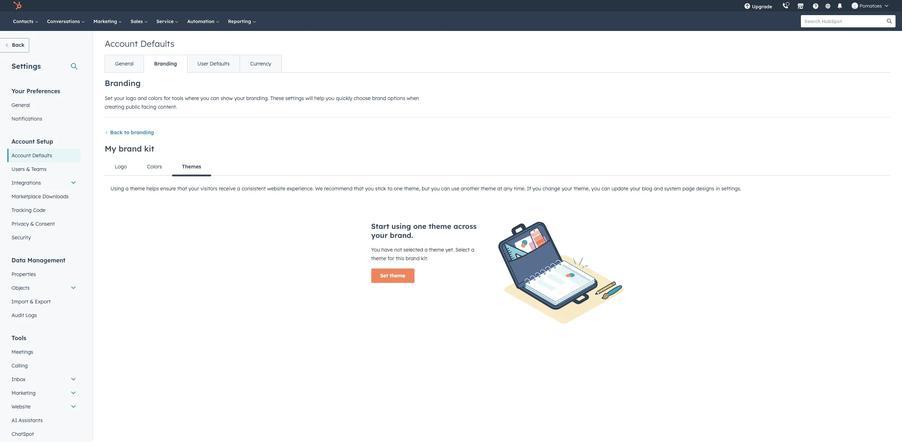 Task type: describe. For each thing, give the bounding box(es) containing it.
time.
[[514, 185, 526, 192]]

logo
[[126, 95, 136, 102]]

my brand kit
[[105, 144, 154, 154]]

these
[[270, 95, 284, 102]]

tracking code link
[[7, 203, 81, 217]]

downloads
[[42, 193, 69, 200]]

meetings
[[12, 349, 33, 355]]

a right the select
[[472, 247, 475, 253]]

your right 'show'
[[234, 95, 245, 102]]

settings image
[[825, 3, 832, 10]]

logo
[[115, 163, 127, 170]]

marketplace
[[12, 193, 41, 200]]

your left visitors on the top
[[189, 185, 199, 192]]

Search HubSpot search field
[[802, 15, 890, 27]]

calling icon button
[[780, 1, 792, 10]]

back for back to branding
[[110, 129, 123, 136]]

my
[[105, 144, 116, 154]]

0 horizontal spatial branding
[[105, 78, 141, 88]]

when
[[407, 95, 420, 102]]

tools element
[[7, 334, 81, 441]]

but
[[422, 185, 430, 192]]

settings
[[12, 62, 41, 71]]

theme left yet.
[[429, 247, 444, 253]]

settings.
[[722, 185, 742, 192]]

code
[[33, 207, 45, 214]]

1 horizontal spatial defaults
[[140, 38, 175, 49]]

tools
[[12, 335, 26, 342]]

1 theme, from the left
[[404, 185, 421, 192]]

hubspot image
[[13, 1, 22, 10]]

marketing link
[[89, 12, 126, 31]]

if
[[527, 185, 532, 192]]

back for back
[[12, 42, 24, 48]]

another
[[461, 185, 480, 192]]

sales link
[[126, 12, 152, 31]]

select
[[456, 247, 470, 253]]

your inside start using one theme across your brand.
[[371, 231, 388, 240]]

use
[[452, 185, 460, 192]]

contacts
[[13, 18, 35, 24]]

reporting link
[[224, 12, 261, 31]]

ai assistants link
[[7, 414, 81, 427]]

marketing inside button
[[12, 390, 36, 397]]

0 vertical spatial to
[[124, 129, 129, 136]]

users
[[12, 166, 25, 173]]

not
[[395, 247, 402, 253]]

in
[[716, 185, 721, 192]]

colors
[[148, 95, 162, 102]]

start
[[371, 222, 390, 231]]

where
[[185, 95, 199, 102]]

brand.
[[390, 231, 414, 240]]

you right where at the top of the page
[[201, 95, 209, 102]]

kit.
[[421, 255, 428, 262]]

notifications
[[12, 116, 42, 122]]

1 horizontal spatial branding
[[154, 61, 177, 67]]

using a theme helps ensure that your visitors receive a consistent website experience. we recommend that you stick to one theme, but you can use another theme at any time. if you change your theme, you can update your blog and system page designs in settings.
[[111, 185, 742, 192]]

0 vertical spatial one
[[394, 185, 403, 192]]

tracking code
[[12, 207, 45, 214]]

meetings link
[[7, 345, 81, 359]]

account for branding
[[105, 38, 138, 49]]

import & export link
[[7, 295, 81, 309]]

a right "using"
[[126, 185, 129, 192]]

you left update
[[592, 185, 601, 192]]

logs
[[26, 312, 37, 319]]

set your logo and colors for tools where you can show your branding. these settings will help you quickly choose brand options when creating public facing content.
[[105, 95, 420, 110]]

export
[[35, 299, 51, 305]]

settings link
[[824, 2, 833, 10]]

set for set your logo and colors for tools where you can show your branding. these settings will help you quickly choose brand options when creating public facing content.
[[105, 95, 113, 102]]

back link
[[0, 38, 29, 53]]

this
[[396, 255, 405, 262]]

theme left helps
[[130, 185, 145, 192]]

defaults for user defaults link
[[210, 61, 230, 67]]

theme inside start using one theme across your brand.
[[429, 222, 452, 231]]

change
[[543, 185, 561, 192]]

help button
[[810, 0, 823, 12]]

user
[[198, 61, 209, 67]]

one inside start using one theme across your brand.
[[414, 222, 427, 231]]

service link
[[152, 12, 183, 31]]

2 theme, from the left
[[574, 185, 590, 192]]

you
[[371, 247, 380, 253]]

user defaults
[[198, 61, 230, 67]]

facing
[[142, 104, 157, 110]]

1 that from the left
[[177, 185, 187, 192]]

& for teams
[[26, 166, 30, 173]]

system
[[665, 185, 682, 192]]

website button
[[7, 400, 81, 414]]

help image
[[813, 3, 820, 10]]

and inside the set your logo and colors for tools where you can show your branding. these settings will help you quickly choose brand options when creating public facing content.
[[138, 95, 147, 102]]

you left stick
[[365, 185, 374, 192]]

your preferences
[[12, 88, 60, 95]]

settings
[[286, 95, 304, 102]]

we
[[315, 185, 323, 192]]

marketplace downloads link
[[7, 190, 81, 203]]

objects button
[[7, 281, 81, 295]]

you have not selected a theme yet. select a theme for this brand kit.
[[371, 247, 475, 262]]

ai
[[12, 417, 17, 424]]

calling icon image
[[783, 3, 789, 9]]

account inside account defaults link
[[12, 152, 31, 159]]

notifications image
[[837, 3, 844, 10]]

set theme link
[[371, 269, 415, 283]]

creating
[[105, 104, 124, 110]]

account defaults link
[[7, 149, 81, 162]]

public
[[126, 104, 140, 110]]

users & teams
[[12, 166, 46, 173]]

calling
[[12, 363, 28, 369]]

security
[[12, 234, 31, 241]]

help
[[315, 95, 325, 102]]

any
[[504, 185, 513, 192]]

a up kit.
[[425, 247, 428, 253]]

branding
[[131, 129, 154, 136]]

your right 'change'
[[562, 185, 573, 192]]

privacy
[[12, 221, 29, 227]]

inbox button
[[7, 373, 81, 386]]

import & export
[[12, 299, 51, 305]]

1 horizontal spatial can
[[442, 185, 450, 192]]

contacts link
[[9, 12, 43, 31]]

conversations
[[47, 18, 81, 24]]

your up creating
[[114, 95, 125, 102]]

0 horizontal spatial brand
[[119, 144, 142, 154]]

show
[[221, 95, 233, 102]]

2 horizontal spatial can
[[602, 185, 611, 192]]

set for set theme
[[380, 273, 389, 279]]



Task type: vqa. For each thing, say whether or not it's contained in the screenshot.
2nd Link opens in a new window image
no



Task type: locate. For each thing, give the bounding box(es) containing it.
& for consent
[[30, 221, 34, 227]]

account defaults
[[105, 38, 175, 49], [12, 152, 52, 159]]

general inside navigation
[[115, 61, 134, 67]]

& right users
[[26, 166, 30, 173]]

management
[[27, 257, 65, 264]]

back up settings
[[12, 42, 24, 48]]

0 vertical spatial for
[[164, 95, 171, 102]]

general
[[115, 61, 134, 67], [12, 102, 30, 108]]

branding link
[[144, 55, 187, 72]]

& left export
[[30, 299, 33, 305]]

0 vertical spatial &
[[26, 166, 30, 173]]

1 vertical spatial to
[[388, 185, 393, 192]]

set down have
[[380, 273, 389, 279]]

1 vertical spatial defaults
[[210, 61, 230, 67]]

account for users & teams
[[12, 138, 35, 145]]

& inside privacy & consent link
[[30, 221, 34, 227]]

sales
[[131, 18, 144, 24]]

0 horizontal spatial can
[[211, 95, 219, 102]]

have
[[382, 247, 393, 253]]

0 horizontal spatial that
[[177, 185, 187, 192]]

tyler black image
[[852, 3, 859, 9]]

menu containing pomatoes
[[740, 0, 894, 12]]

marketing left sales
[[94, 18, 119, 24]]

content.
[[158, 104, 177, 110]]

blog
[[642, 185, 653, 192]]

theme, left but
[[404, 185, 421, 192]]

data management
[[12, 257, 65, 264]]

2 horizontal spatial defaults
[[210, 61, 230, 67]]

teams
[[31, 166, 46, 173]]

can left 'show'
[[211, 95, 219, 102]]

your
[[12, 88, 25, 95]]

2 vertical spatial account
[[12, 152, 31, 159]]

audit logs link
[[7, 309, 81, 322]]

your up you
[[371, 231, 388, 240]]

1 horizontal spatial brand
[[372, 95, 386, 102]]

0 horizontal spatial account defaults
[[12, 152, 52, 159]]

receive
[[219, 185, 236, 192]]

that
[[177, 185, 187, 192], [354, 185, 364, 192]]

defaults for account defaults link
[[32, 152, 52, 159]]

theme left at
[[481, 185, 496, 192]]

defaults up branding link
[[140, 38, 175, 49]]

a
[[126, 185, 129, 192], [237, 185, 240, 192], [425, 247, 428, 253], [472, 247, 475, 253]]

start using one theme across your brand.
[[371, 222, 477, 240]]

brand down the selected
[[406, 255, 420, 262]]

1 horizontal spatial back
[[110, 129, 123, 136]]

audit logs
[[12, 312, 37, 319]]

0 horizontal spatial defaults
[[32, 152, 52, 159]]

kit
[[144, 144, 154, 154]]

navigation
[[105, 55, 282, 73]]

across
[[454, 222, 477, 231]]

0 vertical spatial account
[[105, 38, 138, 49]]

that right ensure
[[177, 185, 187, 192]]

page
[[683, 185, 695, 192]]

0 horizontal spatial theme,
[[404, 185, 421, 192]]

account defaults inside account setup element
[[12, 152, 52, 159]]

colors link
[[137, 158, 172, 175]]

2 that from the left
[[354, 185, 364, 192]]

theme left the 'across'
[[429, 222, 452, 231]]

1 horizontal spatial for
[[388, 255, 395, 262]]

one right using
[[414, 222, 427, 231]]

theme down you
[[371, 255, 387, 262]]

0 vertical spatial back
[[12, 42, 24, 48]]

one
[[394, 185, 403, 192], [414, 222, 427, 231]]

upgrade
[[753, 4, 773, 9]]

integrations
[[12, 180, 41, 186]]

data management element
[[7, 256, 81, 322]]

currency link
[[240, 55, 282, 72]]

general inside your preferences element
[[12, 102, 30, 108]]

theme,
[[404, 185, 421, 192], [574, 185, 590, 192]]

account left setup
[[12, 138, 35, 145]]

preferences
[[27, 88, 60, 95]]

general down your
[[12, 102, 30, 108]]

account up users
[[12, 152, 31, 159]]

& for export
[[30, 299, 33, 305]]

1 vertical spatial account defaults
[[12, 152, 52, 159]]

yet.
[[446, 247, 454, 253]]

update
[[612, 185, 629, 192]]

0 vertical spatial account defaults
[[105, 38, 175, 49]]

audit
[[12, 312, 24, 319]]

hubspot link
[[9, 1, 27, 10]]

for up the content.
[[164, 95, 171, 102]]

0 horizontal spatial to
[[124, 129, 129, 136]]

0 vertical spatial general
[[115, 61, 134, 67]]

selected
[[404, 247, 423, 253]]

you right but
[[431, 185, 440, 192]]

back to branding button
[[105, 129, 154, 136]]

defaults inside account setup element
[[32, 152, 52, 159]]

reporting
[[228, 18, 253, 24]]

1 vertical spatial branding
[[105, 78, 141, 88]]

general up logo
[[115, 61, 134, 67]]

your left blog
[[630, 185, 641, 192]]

& inside users & teams link
[[26, 166, 30, 173]]

you right if
[[533, 185, 542, 192]]

1 vertical spatial account
[[12, 138, 35, 145]]

brand right choose
[[372, 95, 386, 102]]

1 horizontal spatial to
[[388, 185, 393, 192]]

menu
[[740, 0, 894, 12]]

defaults up users & teams link
[[32, 152, 52, 159]]

can left use
[[442, 185, 450, 192]]

brand down back to branding button
[[119, 144, 142, 154]]

1 horizontal spatial marketing
[[94, 18, 119, 24]]

can inside the set your logo and colors for tools where you can show your branding. these settings will help you quickly choose brand options when creating public facing content.
[[211, 95, 219, 102]]

defaults right user
[[210, 61, 230, 67]]

for left this at the left bottom of the page
[[388, 255, 395, 262]]

pomatoes
[[860, 3, 883, 9]]

import
[[12, 299, 28, 305]]

theme
[[130, 185, 145, 192], [481, 185, 496, 192], [429, 222, 452, 231], [429, 247, 444, 253], [371, 255, 387, 262], [390, 273, 406, 279]]

using
[[111, 185, 124, 192]]

and
[[138, 95, 147, 102], [654, 185, 663, 192]]

tracking
[[12, 207, 32, 214]]

account down marketing link
[[105, 38, 138, 49]]

& inside import & export link
[[30, 299, 33, 305]]

0 horizontal spatial for
[[164, 95, 171, 102]]

consistent
[[242, 185, 266, 192]]

0 vertical spatial brand
[[372, 95, 386, 102]]

brand inside the set your logo and colors for tools where you can show your branding. these settings will help you quickly choose brand options when creating public facing content.
[[372, 95, 386, 102]]

1 vertical spatial set
[[380, 273, 389, 279]]

account defaults down sales 'link'
[[105, 38, 175, 49]]

navigation containing general
[[105, 55, 282, 73]]

account setup element
[[7, 138, 81, 245]]

user defaults link
[[187, 55, 240, 72]]

objects
[[12, 285, 30, 291]]

1 horizontal spatial general
[[115, 61, 134, 67]]

1 vertical spatial general
[[12, 102, 30, 108]]

conversations link
[[43, 12, 89, 31]]

1 horizontal spatial and
[[654, 185, 663, 192]]

marketing
[[94, 18, 119, 24], [12, 390, 36, 397]]

general for account
[[115, 61, 134, 67]]

will
[[306, 95, 313, 102]]

automation link
[[183, 12, 224, 31]]

search image
[[888, 19, 893, 24]]

back inside the back link
[[12, 42, 24, 48]]

general link for preferences
[[7, 98, 81, 112]]

a right receive
[[237, 185, 240, 192]]

using
[[392, 222, 411, 231]]

designs
[[697, 185, 715, 192]]

marketplaces image
[[798, 3, 805, 10]]

choose
[[354, 95, 371, 102]]

theme down this at the left bottom of the page
[[390, 273, 406, 279]]

upgrade image
[[745, 3, 751, 10]]

and right blog
[[654, 185, 663, 192]]

tab list
[[105, 158, 891, 176]]

website
[[267, 185, 286, 192]]

0 vertical spatial and
[[138, 95, 147, 102]]

1 horizontal spatial account defaults
[[105, 38, 175, 49]]

and up facing
[[138, 95, 147, 102]]

general link up logo
[[105, 55, 144, 72]]

to right stick
[[388, 185, 393, 192]]

integrations button
[[7, 176, 81, 190]]

marketing up website
[[12, 390, 36, 397]]

calling link
[[7, 359, 81, 373]]

back
[[12, 42, 24, 48], [110, 129, 123, 136]]

0 horizontal spatial general link
[[7, 98, 81, 112]]

& right privacy
[[30, 221, 34, 227]]

recommend
[[324, 185, 353, 192]]

menu item
[[778, 0, 779, 12]]

0 horizontal spatial set
[[105, 95, 113, 102]]

tab list containing logo
[[105, 158, 891, 176]]

2 vertical spatial brand
[[406, 255, 420, 262]]

your preferences element
[[7, 87, 81, 126]]

2 vertical spatial &
[[30, 299, 33, 305]]

1 horizontal spatial general link
[[105, 55, 144, 72]]

to left branding
[[124, 129, 129, 136]]

that right recommend
[[354, 185, 364, 192]]

setup
[[37, 138, 53, 145]]

1 vertical spatial brand
[[119, 144, 142, 154]]

1 horizontal spatial one
[[414, 222, 427, 231]]

0 horizontal spatial one
[[394, 185, 403, 192]]

1 horizontal spatial that
[[354, 185, 364, 192]]

0 vertical spatial marketing
[[94, 18, 119, 24]]

1 horizontal spatial set
[[380, 273, 389, 279]]

set up creating
[[105, 95, 113, 102]]

themes
[[182, 163, 201, 170]]

0 horizontal spatial marketing
[[12, 390, 36, 397]]

theme, right 'change'
[[574, 185, 590, 192]]

colors
[[147, 163, 162, 170]]

notifications link
[[7, 112, 81, 126]]

defaults inside navigation
[[210, 61, 230, 67]]

ai assistants
[[12, 417, 43, 424]]

automation
[[187, 18, 216, 24]]

properties
[[12, 271, 36, 278]]

themes link
[[172, 158, 211, 176]]

2 horizontal spatial brand
[[406, 255, 420, 262]]

notifications button
[[834, 0, 847, 12]]

1 vertical spatial &
[[30, 221, 34, 227]]

back to branding
[[110, 129, 154, 136]]

can left update
[[602, 185, 611, 192]]

marketing button
[[7, 386, 81, 400]]

0 horizontal spatial general
[[12, 102, 30, 108]]

1 vertical spatial back
[[110, 129, 123, 136]]

0 vertical spatial general link
[[105, 55, 144, 72]]

0 horizontal spatial and
[[138, 95, 147, 102]]

0 vertical spatial branding
[[154, 61, 177, 67]]

account defaults up users & teams
[[12, 152, 52, 159]]

set inside the set your logo and colors for tools where you can show your branding. these settings will help you quickly choose brand options when creating public facing content.
[[105, 95, 113, 102]]

1 vertical spatial for
[[388, 255, 395, 262]]

marketplace downloads
[[12, 193, 69, 200]]

properties link
[[7, 268, 81, 281]]

chatspot link
[[7, 427, 81, 441]]

general link for defaults
[[105, 55, 144, 72]]

0 vertical spatial defaults
[[140, 38, 175, 49]]

brand inside you have not selected a theme yet. select a theme for this brand kit.
[[406, 255, 420, 262]]

general link down preferences
[[7, 98, 81, 112]]

users & teams link
[[7, 162, 81, 176]]

you right help
[[326, 95, 335, 102]]

1 vertical spatial and
[[654, 185, 663, 192]]

set theme
[[380, 273, 406, 279]]

1 vertical spatial general link
[[7, 98, 81, 112]]

for inside you have not selected a theme yet. select a theme for this brand kit.
[[388, 255, 395, 262]]

0 vertical spatial set
[[105, 95, 113, 102]]

privacy & consent link
[[7, 217, 81, 231]]

general for your
[[12, 102, 30, 108]]

service
[[157, 18, 175, 24]]

back up my
[[110, 129, 123, 136]]

one right stick
[[394, 185, 403, 192]]

consent
[[35, 221, 55, 227]]

0 horizontal spatial back
[[12, 42, 24, 48]]

1 horizontal spatial theme,
[[574, 185, 590, 192]]

1 vertical spatial marketing
[[12, 390, 36, 397]]

branding
[[154, 61, 177, 67], [105, 78, 141, 88]]

options
[[388, 95, 406, 102]]

1 vertical spatial one
[[414, 222, 427, 231]]

branding.
[[246, 95, 269, 102]]

2 vertical spatial defaults
[[32, 152, 52, 159]]

for inside the set your logo and colors for tools where you can show your branding. these settings will help you quickly choose brand options when creating public facing content.
[[164, 95, 171, 102]]



